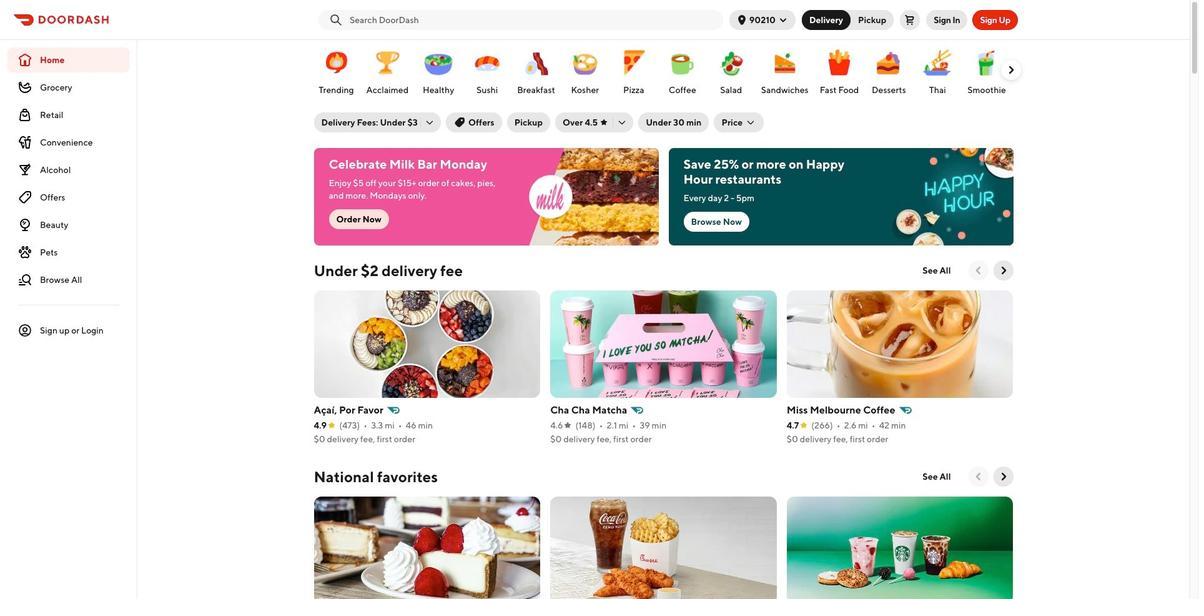 Task type: locate. For each thing, give the bounding box(es) containing it.
next button of carousel image
[[1005, 64, 1018, 76], [998, 264, 1010, 277], [998, 471, 1010, 483]]

0 items, open order cart image
[[906, 15, 916, 25]]

Store search: begin typing to search for stores available on DoorDash text field
[[350, 13, 718, 26]]

None button
[[802, 10, 851, 30], [844, 10, 894, 30], [802, 10, 851, 30], [844, 10, 894, 30]]

1 vertical spatial next button of carousel image
[[998, 264, 1010, 277]]

2 vertical spatial next button of carousel image
[[998, 471, 1010, 483]]

0 vertical spatial next button of carousel image
[[1005, 64, 1018, 76]]

toggle order method (delivery or pickup) option group
[[802, 10, 894, 30]]

next button of carousel image for previous button of carousel image
[[998, 264, 1010, 277]]



Task type: vqa. For each thing, say whether or not it's contained in the screenshot.
the topmost Chicken
no



Task type: describe. For each thing, give the bounding box(es) containing it.
next button of carousel image for previous button of carousel icon
[[998, 471, 1010, 483]]

previous button of carousel image
[[973, 264, 985, 277]]

previous button of carousel image
[[973, 471, 985, 483]]



